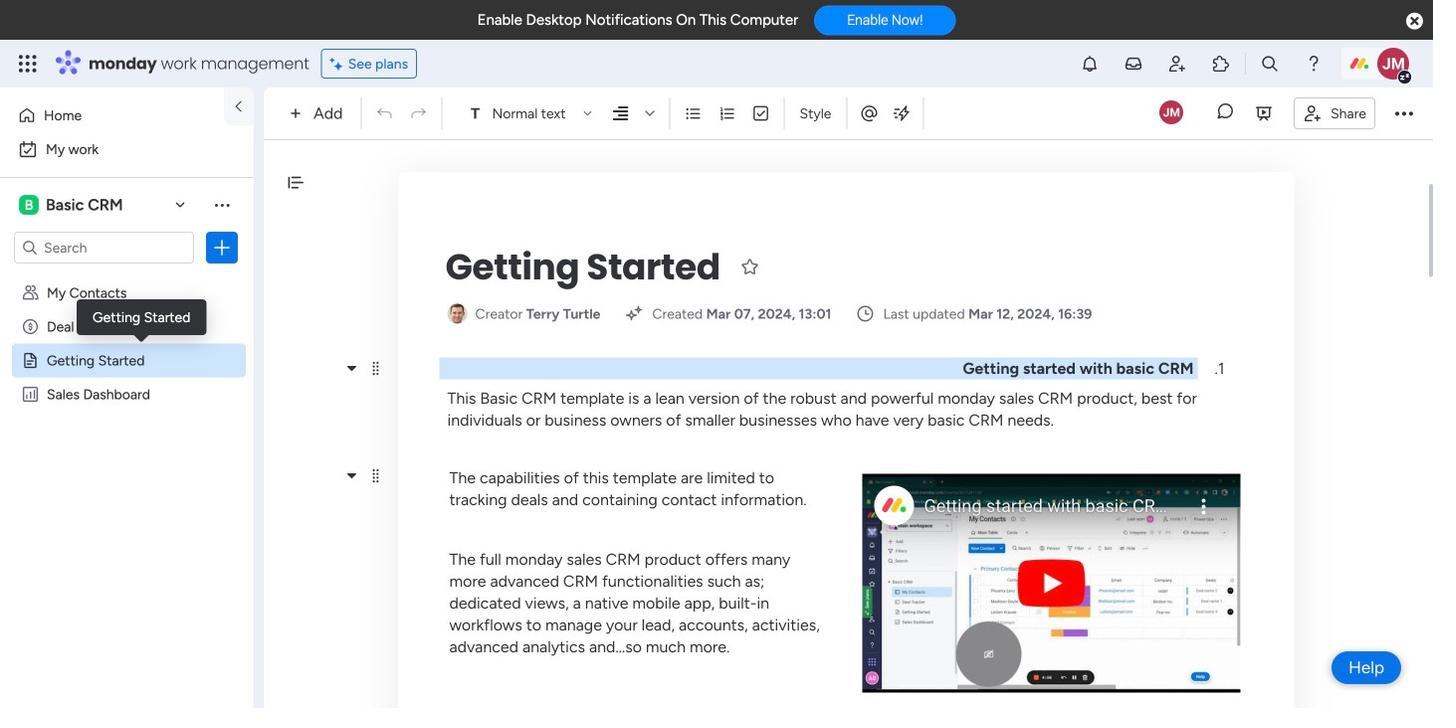 Task type: describe. For each thing, give the bounding box(es) containing it.
public dashboard image
[[21, 385, 40, 404]]

see plans image
[[330, 53, 348, 75]]

mention image
[[860, 103, 880, 123]]

numbered list image
[[718, 105, 736, 122]]

0 vertical spatial option
[[12, 100, 212, 131]]

jeremy miller image
[[1378, 48, 1410, 80]]

1 vertical spatial option
[[12, 133, 242, 165]]

invite members image
[[1168, 54, 1188, 74]]

dynamic values image
[[892, 104, 912, 123]]

search everything image
[[1261, 54, 1281, 74]]

add to favorites image
[[740, 257, 760, 277]]

public board image
[[21, 352, 40, 370]]

workspace selection element
[[19, 193, 126, 217]]

board activity image
[[1160, 100, 1184, 124]]



Task type: vqa. For each thing, say whether or not it's contained in the screenshot.
1 Element
no



Task type: locate. For each thing, give the bounding box(es) containing it.
options image
[[212, 238, 232, 258]]

monday marketplace image
[[1212, 54, 1232, 74]]

option
[[12, 100, 212, 131], [12, 133, 242, 165], [0, 275, 254, 279]]

workspace image
[[19, 194, 39, 216]]

bulleted list image
[[685, 105, 702, 122]]

notifications image
[[1080, 54, 1100, 74]]

help image
[[1304, 54, 1324, 74]]

select product image
[[18, 54, 38, 74]]

Search in workspace field
[[42, 236, 166, 259]]

2 vertical spatial option
[[0, 275, 254, 279]]

list box
[[0, 272, 254, 681]]

workspace options image
[[212, 195, 232, 215]]

checklist image
[[752, 105, 770, 122]]

v2 ellipsis image
[[1396, 101, 1414, 126]]

dapulse close image
[[1407, 11, 1424, 32]]

None field
[[441, 241, 726, 293]]

update feed image
[[1124, 54, 1144, 74]]



